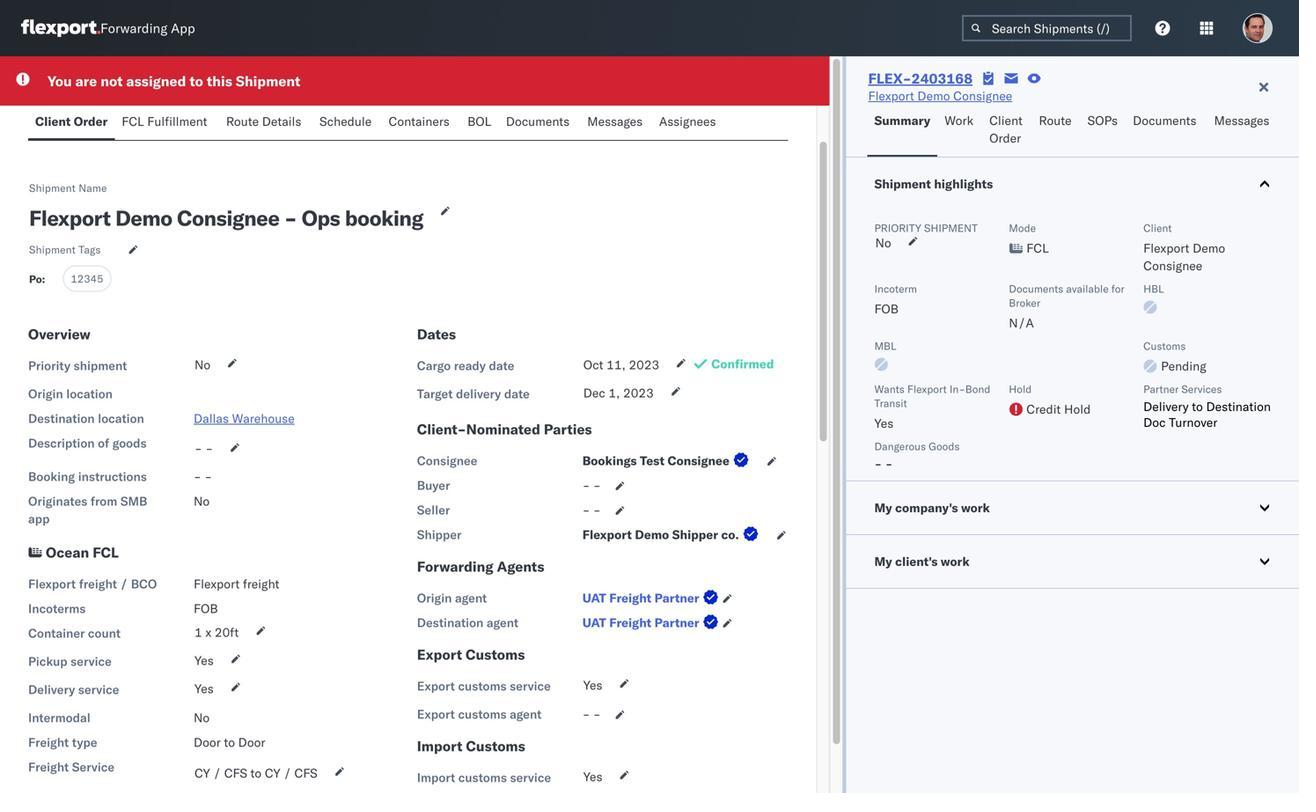 Task type: vqa. For each thing, say whether or not it's contained in the screenshot.
left Route
yes



Task type: locate. For each thing, give the bounding box(es) containing it.
bond
[[966, 383, 991, 396]]

flexport inside flexport demo consignee link
[[869, 88, 915, 103]]

documents inside documents available for broker n/a
[[1009, 282, 1064, 295]]

no
[[876, 235, 892, 251], [195, 357, 211, 373], [194, 494, 210, 509], [194, 710, 210, 726]]

0 vertical spatial 2023
[[629, 357, 660, 373]]

0 vertical spatial import
[[417, 738, 463, 755]]

confirmed
[[712, 356, 774, 372]]

import
[[417, 738, 463, 755], [417, 770, 456, 786]]

wants flexport in-bond transit yes
[[875, 383, 991, 431]]

export
[[417, 646, 462, 664], [417, 679, 455, 694], [417, 707, 455, 722]]

fob inside client flexport demo consignee incoterm fob
[[875, 301, 899, 317]]

3 customs from the top
[[459, 770, 507, 786]]

1 vertical spatial uat
[[583, 615, 607, 631]]

seller
[[417, 502, 450, 518]]

0 vertical spatial location
[[66, 386, 113, 402]]

origin up destination location
[[28, 386, 63, 402]]

door
[[194, 735, 221, 750], [238, 735, 265, 750]]

delivery
[[456, 386, 501, 402]]

2 vertical spatial customs
[[459, 770, 507, 786]]

forwarding agents
[[417, 558, 545, 576]]

1 door from the left
[[194, 735, 221, 750]]

client up hbl
[[1144, 221, 1173, 235]]

route left sops
[[1040, 113, 1072, 128]]

container
[[28, 626, 85, 641]]

partner inside 'partner services delivery to destination doc turnover'
[[1144, 383, 1179, 396]]

documents right sops
[[1134, 113, 1197, 128]]

1 vertical spatial date
[[505, 386, 530, 402]]

import down import customs
[[417, 770, 456, 786]]

0 horizontal spatial fcl
[[93, 544, 119, 561]]

flexport for flexport demo shipper co.
[[583, 527, 632, 542]]

0 vertical spatial order
[[74, 114, 108, 129]]

0 vertical spatial fob
[[875, 301, 899, 317]]

0 vertical spatial hold
[[1009, 383, 1032, 396]]

you are not assigned to this shipment
[[48, 72, 301, 90]]

1 uat freight partner from the top
[[583, 590, 700, 606]]

fcl fulfillment button
[[115, 106, 219, 140]]

from
[[91, 494, 117, 509]]

oct 11, 2023
[[584, 357, 660, 373]]

my left client's
[[875, 554, 893, 569]]

export for export customs service
[[417, 679, 455, 694]]

0 horizontal spatial destination
[[28, 411, 95, 426]]

0 vertical spatial fcl
[[122, 114, 144, 129]]

1 vertical spatial 2023
[[624, 385, 654, 401]]

flexport
[[869, 88, 915, 103], [29, 205, 111, 231], [1144, 240, 1190, 256], [908, 383, 947, 396], [583, 527, 632, 542], [28, 576, 76, 592], [194, 576, 240, 592]]

customs up export customs agent
[[458, 679, 507, 694]]

my for my client's work
[[875, 554, 893, 569]]

order
[[74, 114, 108, 129], [990, 130, 1022, 146]]

flex-2403168 link
[[869, 70, 973, 87]]

target
[[417, 386, 453, 402]]

1 horizontal spatial cfs
[[295, 766, 318, 781]]

route left the details
[[226, 114, 259, 129]]

0 vertical spatial work
[[962, 500, 991, 516]]

0 vertical spatial forwarding
[[100, 20, 168, 37]]

flexport inside wants flexport in-bond transit yes
[[908, 383, 947, 396]]

documents button right sops
[[1126, 105, 1208, 157]]

forwarding up origin agent
[[417, 558, 494, 576]]

0 vertical spatial origin
[[28, 386, 63, 402]]

0 horizontal spatial hold
[[1009, 383, 1032, 396]]

- - for export customs agent
[[583, 707, 601, 722]]

export down export customs
[[417, 679, 455, 694]]

2 customs from the top
[[458, 707, 507, 722]]

priority shipment down shipment highlights
[[875, 221, 978, 235]]

2 horizontal spatial /
[[284, 766, 291, 781]]

- - for seller
[[583, 502, 601, 518]]

location up destination location
[[66, 386, 113, 402]]

demo inside client flexport demo consignee incoterm fob
[[1193, 240, 1226, 256]]

flexport up incoterms
[[28, 576, 76, 592]]

client for client order button to the right
[[990, 113, 1023, 128]]

my company's work
[[875, 500, 991, 516]]

hold right credit
[[1065, 402, 1091, 417]]

export for export customs agent
[[417, 707, 455, 722]]

2 import from the top
[[417, 770, 456, 786]]

po
[[29, 273, 42, 286]]

0 horizontal spatial /
[[120, 576, 128, 592]]

1 export from the top
[[417, 646, 462, 664]]

freight type
[[28, 735, 97, 750]]

work for my client's work
[[941, 554, 970, 569]]

1 customs from the top
[[458, 679, 507, 694]]

cfs
[[224, 766, 247, 781], [295, 766, 318, 781]]

1 horizontal spatial destination
[[417, 615, 484, 631]]

shipment up :
[[29, 243, 76, 256]]

flexport down shipment name
[[29, 205, 111, 231]]

0 horizontal spatial priority shipment
[[28, 358, 127, 373]]

consignee for flexport demo consignee
[[954, 88, 1013, 103]]

location up 'goods' on the left bottom
[[98, 411, 144, 426]]

0 vertical spatial agent
[[455, 590, 487, 606]]

flex-
[[869, 70, 912, 87]]

order right work button
[[990, 130, 1022, 146]]

1 vertical spatial location
[[98, 411, 144, 426]]

2 vertical spatial customs
[[466, 738, 526, 755]]

to inside 'partner services delivery to destination doc turnover'
[[1193, 399, 1204, 414]]

12345
[[71, 272, 104, 285]]

fob down incoterm on the top
[[875, 301, 899, 317]]

in-
[[950, 383, 966, 396]]

uat for destination agent
[[583, 615, 607, 631]]

broker
[[1009, 296, 1041, 310]]

export down destination agent
[[417, 646, 462, 664]]

1 vertical spatial customs
[[466, 646, 525, 664]]

origin for origin location
[[28, 386, 63, 402]]

1 x 20ft
[[195, 625, 239, 640]]

documents right bol button
[[506, 114, 570, 129]]

0 horizontal spatial fob
[[194, 601, 218, 616]]

1 horizontal spatial shipper
[[673, 527, 719, 542]]

1 horizontal spatial delivery
[[1144, 399, 1189, 414]]

client order button right work
[[983, 105, 1032, 157]]

1 horizontal spatial freight
[[243, 576, 280, 592]]

1 vertical spatial import
[[417, 770, 456, 786]]

shipment left name
[[29, 181, 76, 195]]

2023 for oct 11, 2023
[[629, 357, 660, 373]]

shipment down highlights
[[925, 221, 978, 235]]

ocean fcl
[[46, 544, 119, 561]]

summary
[[875, 113, 931, 128]]

1 horizontal spatial door
[[238, 735, 265, 750]]

demo for flexport demo consignee
[[918, 88, 951, 103]]

flexport. image
[[21, 19, 100, 37]]

originates from smb app
[[28, 494, 147, 527]]

1 vertical spatial agent
[[487, 615, 519, 631]]

client down you
[[35, 114, 71, 129]]

customs for import
[[459, 770, 507, 786]]

order down are
[[74, 114, 108, 129]]

shipment up origin location
[[74, 358, 127, 373]]

0 horizontal spatial freight
[[79, 576, 117, 592]]

1 horizontal spatial messages
[[1215, 113, 1270, 128]]

1 my from the top
[[875, 500, 893, 516]]

11,
[[607, 357, 626, 373]]

export up import customs
[[417, 707, 455, 722]]

0 vertical spatial delivery
[[1144, 399, 1189, 414]]

uat
[[583, 590, 607, 606], [583, 615, 607, 631]]

work right client's
[[941, 554, 970, 569]]

route inside route details button
[[226, 114, 259, 129]]

to
[[190, 72, 203, 90], [1193, 399, 1204, 414], [224, 735, 235, 750], [251, 766, 262, 781]]

shipment down summary button
[[875, 176, 932, 192]]

consignee for flexport demo consignee - ops booking
[[177, 205, 280, 231]]

fcl up flexport freight / bco
[[93, 544, 119, 561]]

2 horizontal spatial fcl
[[1027, 240, 1049, 256]]

yes for export customs service
[[584, 678, 603, 693]]

credit hold
[[1027, 402, 1091, 417]]

1 horizontal spatial shipment
[[925, 221, 978, 235]]

uat freight partner link
[[583, 590, 723, 607], [583, 614, 723, 632]]

flexport demo shipper co.
[[583, 527, 740, 542]]

highlights
[[935, 176, 994, 192]]

client for the leftmost client order button
[[35, 114, 71, 129]]

priority down overview
[[28, 358, 70, 373]]

flexport down flex-
[[869, 88, 915, 103]]

2 horizontal spatial client
[[1144, 221, 1173, 235]]

customs up import customs service
[[466, 738, 526, 755]]

date for cargo ready date
[[489, 358, 515, 373]]

client order button down you
[[28, 106, 115, 140]]

customs down export customs service
[[458, 707, 507, 722]]

route inside route button
[[1040, 113, 1072, 128]]

agent up export customs
[[487, 615, 519, 631]]

- -
[[195, 441, 213, 456], [194, 469, 212, 484], [583, 478, 601, 493], [583, 502, 601, 518], [583, 707, 601, 722]]

0 horizontal spatial cy
[[195, 766, 210, 781]]

0 horizontal spatial messages
[[588, 114, 643, 129]]

documents available for broker n/a
[[1009, 282, 1125, 331]]

flexport for flexport freight
[[194, 576, 240, 592]]

2 vertical spatial fcl
[[93, 544, 119, 561]]

doc
[[1144, 415, 1166, 430]]

1 horizontal spatial client
[[990, 113, 1023, 128]]

priority down shipment highlights
[[875, 221, 922, 235]]

1 vertical spatial uat freight partner
[[583, 615, 700, 631]]

oct
[[584, 357, 604, 373]]

2023 right 11,
[[629, 357, 660, 373]]

fcl left fulfillment
[[122, 114, 144, 129]]

flexport up 1 x 20ft
[[194, 576, 240, 592]]

delivery up "doc"
[[1144, 399, 1189, 414]]

of
[[98, 435, 109, 451]]

flexport up hbl
[[1144, 240, 1190, 256]]

0 vertical spatial date
[[489, 358, 515, 373]]

description of goods
[[28, 435, 147, 451]]

2 my from the top
[[875, 554, 893, 569]]

fob
[[875, 301, 899, 317], [194, 601, 218, 616]]

- - for description of goods
[[195, 441, 213, 456]]

origin location
[[28, 386, 113, 402]]

client order
[[990, 113, 1023, 146], [35, 114, 108, 129]]

messages button
[[1208, 105, 1280, 157], [581, 106, 652, 140]]

1 vertical spatial work
[[941, 554, 970, 569]]

goods
[[929, 440, 960, 453]]

freight service
[[28, 760, 115, 775]]

hold up credit
[[1009, 383, 1032, 396]]

0 vertical spatial partner
[[1144, 383, 1179, 396]]

0 horizontal spatial origin
[[28, 386, 63, 402]]

destination location
[[28, 411, 144, 426]]

fcl for fcl
[[1027, 240, 1049, 256]]

location for origin location
[[66, 386, 113, 402]]

documents up broker
[[1009, 282, 1064, 295]]

shipment for shipment highlights
[[875, 176, 932, 192]]

date up the client-nominated parties
[[505, 386, 530, 402]]

agent for destination agent
[[487, 615, 519, 631]]

app
[[28, 511, 50, 527]]

fcl inside button
[[122, 114, 144, 129]]

date right ready
[[489, 358, 515, 373]]

import down export customs agent
[[417, 738, 463, 755]]

yes
[[875, 416, 894, 431], [195, 653, 214, 668], [584, 678, 603, 693], [195, 681, 214, 697], [584, 769, 603, 785]]

0 horizontal spatial documents
[[506, 114, 570, 129]]

agent
[[455, 590, 487, 606], [487, 615, 519, 631], [510, 707, 542, 722]]

2023 right 1,
[[624, 385, 654, 401]]

ops
[[302, 205, 340, 231]]

1 shipper from the left
[[417, 527, 462, 542]]

sops
[[1088, 113, 1118, 128]]

customs
[[458, 679, 507, 694], [458, 707, 507, 722], [459, 770, 507, 786]]

0 vertical spatial export
[[417, 646, 462, 664]]

0 vertical spatial priority
[[875, 221, 922, 235]]

priority shipment up origin location
[[28, 358, 127, 373]]

mbl
[[875, 339, 897, 353]]

0 vertical spatial customs
[[458, 679, 507, 694]]

2 shipper from the left
[[673, 527, 719, 542]]

shipment inside button
[[875, 176, 932, 192]]

1 import from the top
[[417, 738, 463, 755]]

agent up destination agent
[[455, 590, 487, 606]]

2 vertical spatial partner
[[655, 615, 700, 631]]

1 horizontal spatial cy
[[265, 766, 281, 781]]

1 vertical spatial delivery
[[28, 682, 75, 697]]

destination down services
[[1207, 399, 1272, 414]]

to up cy / cfs to cy / cfs at the bottom
[[224, 735, 235, 750]]

0 vertical spatial uat freight partner
[[583, 590, 700, 606]]

flexport freight / bco
[[28, 576, 157, 592]]

forwarding left app
[[100, 20, 168, 37]]

client order down you
[[35, 114, 108, 129]]

3 export from the top
[[417, 707, 455, 722]]

agents
[[497, 558, 545, 576]]

client's
[[896, 554, 938, 569]]

1 horizontal spatial route
[[1040, 113, 1072, 128]]

1 vertical spatial partner
[[655, 590, 700, 606]]

consignee inside client flexport demo consignee incoterm fob
[[1144, 258, 1203, 273]]

2 vertical spatial export
[[417, 707, 455, 722]]

fob up x
[[194, 601, 218, 616]]

route button
[[1032, 105, 1081, 157]]

delivery down pickup
[[28, 682, 75, 697]]

shipment
[[925, 221, 978, 235], [74, 358, 127, 373]]

flexport demo consignee - ops booking
[[29, 205, 423, 231]]

2 export from the top
[[417, 679, 455, 694]]

1 vertical spatial fcl
[[1027, 240, 1049, 256]]

client order right work button
[[990, 113, 1023, 146]]

n/a
[[1009, 315, 1035, 331]]

0 horizontal spatial order
[[74, 114, 108, 129]]

import for import customs
[[417, 738, 463, 755]]

1 vertical spatial priority shipment
[[28, 358, 127, 373]]

fcl down mode
[[1027, 240, 1049, 256]]

tags
[[79, 243, 101, 256]]

work for my company's work
[[962, 500, 991, 516]]

cargo ready date
[[417, 358, 515, 373]]

summary button
[[868, 105, 938, 157]]

1 freight from the left
[[79, 576, 117, 592]]

agent down export customs service
[[510, 707, 542, 722]]

1 uat freight partner link from the top
[[583, 590, 723, 607]]

1 horizontal spatial forwarding
[[417, 558, 494, 576]]

0 horizontal spatial priority
[[28, 358, 70, 373]]

work right company's
[[962, 500, 991, 516]]

2 uat freight partner link from the top
[[583, 614, 723, 632]]

0 horizontal spatial shipper
[[417, 527, 462, 542]]

fcl fulfillment
[[122, 114, 207, 129]]

yes for import customs service
[[584, 769, 603, 785]]

1 vertical spatial origin
[[417, 590, 452, 606]]

date for target delivery date
[[505, 386, 530, 402]]

freight for flexport freight / bco
[[79, 576, 117, 592]]

my left company's
[[875, 500, 893, 516]]

shipper down seller
[[417, 527, 462, 542]]

2 uat freight partner from the top
[[583, 615, 700, 631]]

demo
[[918, 88, 951, 103], [115, 205, 172, 231], [1193, 240, 1226, 256], [635, 527, 670, 542]]

2 freight from the left
[[243, 576, 280, 592]]

consignee for bookings test consignee
[[668, 453, 730, 469]]

client right work
[[990, 113, 1023, 128]]

1 uat from the top
[[583, 590, 607, 606]]

destination for destination location
[[28, 411, 95, 426]]

1 horizontal spatial origin
[[417, 590, 452, 606]]

2 uat from the top
[[583, 615, 607, 631]]

destination down origin agent
[[417, 615, 484, 631]]

customs down import customs
[[459, 770, 507, 786]]

booking
[[345, 205, 423, 231]]

transit
[[875, 397, 908, 410]]

client
[[990, 113, 1023, 128], [35, 114, 71, 129], [1144, 221, 1173, 235]]

documents button right bol
[[499, 106, 581, 140]]

origin up destination agent
[[417, 590, 452, 606]]

assigned
[[126, 72, 186, 90]]

customs up export customs service
[[466, 646, 525, 664]]

1 vertical spatial customs
[[458, 707, 507, 722]]

1 vertical spatial shipment
[[74, 358, 127, 373]]

0 horizontal spatial door
[[194, 735, 221, 750]]

customs up pending
[[1144, 339, 1187, 353]]

route details button
[[219, 106, 313, 140]]

messages for messages button to the right
[[1215, 113, 1270, 128]]

uat freight partner link for destination agent
[[583, 614, 723, 632]]

pickup
[[28, 654, 67, 669]]

my inside my client's work button
[[875, 554, 893, 569]]

1 vertical spatial export
[[417, 679, 455, 694]]

my inside "my company's work" button
[[875, 500, 893, 516]]

flexport down bookings
[[583, 527, 632, 542]]

container count
[[28, 626, 121, 641]]

1 vertical spatial forwarding
[[417, 558, 494, 576]]

1 horizontal spatial documents
[[1009, 282, 1064, 295]]

destination up description
[[28, 411, 95, 426]]

1 vertical spatial hold
[[1065, 402, 1091, 417]]

flexport left in-
[[908, 383, 947, 396]]

0 vertical spatial priority shipment
[[875, 221, 978, 235]]

0 vertical spatial uat freight partner link
[[583, 590, 723, 607]]

Search Shipments (/) text field
[[963, 15, 1133, 41]]

0 horizontal spatial client
[[35, 114, 71, 129]]

shipment tags
[[29, 243, 101, 256]]

1 vertical spatial order
[[990, 130, 1022, 146]]

uat freight partner for destination agent
[[583, 615, 700, 631]]

to up turnover
[[1193, 399, 1204, 414]]

partner for destination agent
[[655, 615, 700, 631]]

0 vertical spatial my
[[875, 500, 893, 516]]

shipment for shipment tags
[[29, 243, 76, 256]]

work
[[962, 500, 991, 516], [941, 554, 970, 569]]

shipment for shipment name
[[29, 181, 76, 195]]

location
[[66, 386, 113, 402], [98, 411, 144, 426]]

shipper left co.
[[673, 527, 719, 542]]

flexport inside client flexport demo consignee incoterm fob
[[1144, 240, 1190, 256]]

1 horizontal spatial fob
[[875, 301, 899, 317]]

1 horizontal spatial fcl
[[122, 114, 144, 129]]

0 vertical spatial uat
[[583, 590, 607, 606]]

schedule
[[320, 114, 372, 129]]

1 vertical spatial my
[[875, 554, 893, 569]]

you
[[48, 72, 72, 90]]



Task type: describe. For each thing, give the bounding box(es) containing it.
shipment name
[[29, 181, 107, 195]]

export customs service
[[417, 679, 551, 694]]

dec 1, 2023
[[584, 385, 654, 401]]

1 horizontal spatial /
[[213, 766, 221, 781]]

uat freight partner link for origin agent
[[583, 590, 723, 607]]

origin for origin agent
[[417, 590, 452, 606]]

to down door to door
[[251, 766, 262, 781]]

bookings test consignee
[[583, 453, 730, 469]]

dec
[[584, 385, 606, 401]]

1 horizontal spatial client order
[[990, 113, 1023, 146]]

flexport demo consignee link
[[869, 87, 1013, 105]]

uat freight partner for origin agent
[[583, 590, 700, 606]]

bol button
[[461, 106, 499, 140]]

to left this
[[190, 72, 203, 90]]

service down count
[[71, 654, 112, 669]]

import customs service
[[417, 770, 551, 786]]

ready
[[454, 358, 486, 373]]

yes for pickup service
[[195, 653, 214, 668]]

1 cy from the left
[[195, 766, 210, 781]]

service
[[72, 760, 115, 775]]

target delivery date
[[417, 386, 530, 402]]

fcl for fcl fulfillment
[[122, 114, 144, 129]]

client-
[[417, 421, 466, 438]]

client flexport demo consignee incoterm fob
[[875, 221, 1226, 317]]

x
[[205, 625, 212, 640]]

2 cfs from the left
[[295, 766, 318, 781]]

yes inside wants flexport in-bond transit yes
[[875, 416, 894, 431]]

1 vertical spatial priority
[[28, 358, 70, 373]]

fulfillment
[[147, 114, 207, 129]]

1 horizontal spatial order
[[990, 130, 1022, 146]]

no up incoterm on the top
[[876, 235, 892, 251]]

my client's work
[[875, 554, 970, 569]]

are
[[75, 72, 97, 90]]

no right smb
[[194, 494, 210, 509]]

flexport for flexport freight / bco
[[28, 576, 76, 592]]

0 horizontal spatial messages button
[[581, 106, 652, 140]]

services
[[1182, 383, 1223, 396]]

service down import customs
[[510, 770, 551, 786]]

ocean
[[46, 544, 89, 561]]

dallas warehouse link
[[194, 411, 295, 426]]

export for export customs
[[417, 646, 462, 664]]

not
[[101, 72, 123, 90]]

1 horizontal spatial client order button
[[983, 105, 1032, 157]]

my for my company's work
[[875, 500, 893, 516]]

forwarding app
[[100, 20, 195, 37]]

intermodal
[[28, 710, 91, 726]]

schedule button
[[313, 106, 382, 140]]

test
[[640, 453, 665, 469]]

freight for flexport freight
[[243, 576, 280, 592]]

customs for export customs
[[466, 646, 525, 664]]

20ft
[[215, 625, 239, 640]]

delivery inside 'partner services delivery to destination doc turnover'
[[1144, 399, 1189, 414]]

booking instructions
[[28, 469, 147, 484]]

door to door
[[194, 735, 265, 750]]

location for destination location
[[98, 411, 144, 426]]

2 door from the left
[[238, 735, 265, 750]]

destination inside 'partner services delivery to destination doc turnover'
[[1207, 399, 1272, 414]]

1 horizontal spatial priority
[[875, 221, 922, 235]]

count
[[88, 626, 121, 641]]

shipment up 'route details'
[[236, 72, 301, 90]]

forwarding for forwarding agents
[[417, 558, 494, 576]]

messages for messages button to the left
[[588, 114, 643, 129]]

instructions
[[78, 469, 147, 484]]

turnover
[[1170, 415, 1218, 430]]

0 horizontal spatial client order button
[[28, 106, 115, 140]]

bol
[[468, 114, 492, 129]]

work button
[[938, 105, 983, 157]]

0 horizontal spatial documents button
[[499, 106, 581, 140]]

name
[[79, 181, 107, 195]]

2023 for dec 1, 2023
[[624, 385, 654, 401]]

dangerous goods - -
[[875, 440, 960, 472]]

booking
[[28, 469, 75, 484]]

0 vertical spatial shipment
[[925, 221, 978, 235]]

this
[[207, 72, 232, 90]]

hbl
[[1144, 282, 1165, 295]]

2 horizontal spatial documents
[[1134, 113, 1197, 128]]

route for route details
[[226, 114, 259, 129]]

description
[[28, 435, 95, 451]]

destination for destination agent
[[417, 615, 484, 631]]

flexport freight
[[194, 576, 280, 592]]

0 horizontal spatial client order
[[35, 114, 108, 129]]

service up export customs agent
[[510, 679, 551, 694]]

1 horizontal spatial documents button
[[1126, 105, 1208, 157]]

import for import customs service
[[417, 770, 456, 786]]

goods
[[112, 435, 147, 451]]

2 cy from the left
[[265, 766, 281, 781]]

customs for import customs
[[466, 738, 526, 755]]

smb
[[120, 494, 147, 509]]

customs for export
[[458, 679, 507, 694]]

my company's work button
[[847, 482, 1300, 535]]

export customs agent
[[417, 707, 542, 722]]

delivery service
[[28, 682, 119, 697]]

1 horizontal spatial hold
[[1065, 402, 1091, 417]]

no up dallas
[[195, 357, 211, 373]]

flexport demo consignee
[[869, 88, 1013, 103]]

app
[[171, 20, 195, 37]]

parties
[[544, 421, 592, 438]]

incoterms
[[28, 601, 86, 616]]

yes for delivery service
[[195, 681, 214, 697]]

credit
[[1027, 402, 1062, 417]]

bookings
[[583, 453, 637, 469]]

demo for flexport demo shipper co.
[[635, 527, 670, 542]]

:
[[42, 273, 45, 286]]

buyer
[[417, 478, 450, 493]]

demo for flexport demo consignee - ops booking
[[115, 205, 172, 231]]

2 vertical spatial agent
[[510, 707, 542, 722]]

originates
[[28, 494, 87, 509]]

destination agent
[[417, 615, 519, 631]]

flexport for flexport demo consignee - ops booking
[[29, 205, 111, 231]]

flex-2403168
[[869, 70, 973, 87]]

0 horizontal spatial shipment
[[74, 358, 127, 373]]

0 vertical spatial customs
[[1144, 339, 1187, 353]]

pickup service
[[28, 654, 112, 669]]

client inside client flexport demo consignee incoterm fob
[[1144, 221, 1173, 235]]

route for route
[[1040, 113, 1072, 128]]

assignees
[[659, 114, 716, 129]]

1 cfs from the left
[[224, 766, 247, 781]]

bco
[[131, 576, 157, 592]]

for
[[1112, 282, 1125, 295]]

partner services delivery to destination doc turnover
[[1144, 383, 1272, 430]]

1
[[195, 625, 202, 640]]

cargo
[[417, 358, 451, 373]]

service down pickup service
[[78, 682, 119, 697]]

1 horizontal spatial messages button
[[1208, 105, 1280, 157]]

- - for buyer
[[583, 478, 601, 493]]

details
[[262, 114, 301, 129]]

forwarding for forwarding app
[[100, 20, 168, 37]]

1 horizontal spatial priority shipment
[[875, 221, 978, 235]]

containers button
[[382, 106, 461, 140]]

cy / cfs to cy / cfs
[[195, 766, 318, 781]]

flexport for flexport demo consignee
[[869, 88, 915, 103]]

agent for origin agent
[[455, 590, 487, 606]]

dates
[[417, 325, 456, 343]]

no up door to door
[[194, 710, 210, 726]]

po :
[[29, 273, 45, 286]]

uat for origin agent
[[583, 590, 607, 606]]

1 vertical spatial fob
[[194, 601, 218, 616]]

partner for origin agent
[[655, 590, 700, 606]]

0 horizontal spatial delivery
[[28, 682, 75, 697]]

1,
[[609, 385, 620, 401]]

overview
[[28, 325, 91, 343]]

shipment highlights
[[875, 176, 994, 192]]



